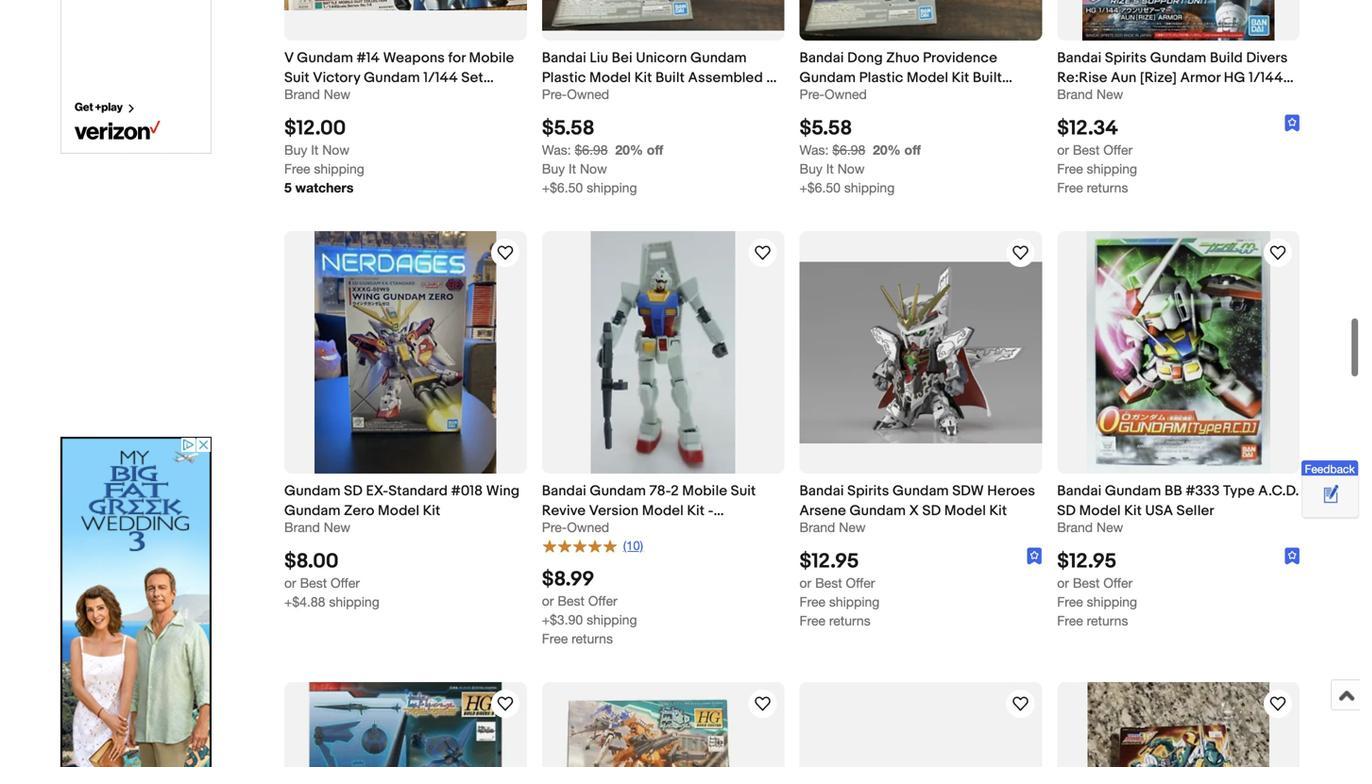 Task type: locate. For each thing, give the bounding box(es) containing it.
buy inside $12.00 buy it now free shipping 5 watchers
[[284, 142, 307, 158]]

new inside gundam sd ex-standard #018 wing gundam zero model kit brand new
[[324, 520, 350, 536]]

gundam inside bandai liu bei unicorn gundam plastic model kit built assembled 01 5056753
[[690, 50, 747, 67]]

2 $6.98 from the left
[[832, 142, 865, 158]]

off
[[647, 142, 663, 158], [904, 142, 921, 158]]

bandai gundam 78-2 mobile suit revive version model kit - incomplete link
[[542, 482, 784, 540]]

bandai spirits gundam sdw heroes arsene gundam x sd model kit image
[[800, 262, 1042, 444]]

1/144
[[423, 69, 458, 86], [1249, 69, 1283, 86]]

brand inside bandai spirits gundam sdw heroes arsene gundam x sd model kit brand new
[[800, 520, 835, 536]]

bandai
[[542, 50, 586, 67], [800, 50, 844, 67], [1057, 50, 1102, 67], [284, 89, 329, 106], [542, 483, 586, 500], [800, 483, 844, 500], [1057, 483, 1102, 500]]

watch hg changeling rifle - gundam build divers - 1/144 scale model kit - nib image
[[751, 693, 774, 716]]

suit
[[284, 69, 310, 86], [731, 483, 756, 500]]

$6.98
[[575, 142, 608, 158], [832, 142, 865, 158]]

20%
[[615, 142, 643, 158], [873, 142, 901, 158]]

assembled inside bandai liu bei unicorn gundam plastic model kit built assembled 01 5056753
[[688, 69, 763, 86]]

new up $12.34
[[1097, 86, 1123, 102]]

78-
[[649, 483, 671, 500]]

model
[[589, 69, 631, 86], [907, 69, 948, 86], [1057, 89, 1099, 106], [378, 503, 419, 520], [642, 503, 684, 520], [944, 503, 986, 520], [1079, 503, 1121, 520]]

gundam up x
[[893, 483, 949, 500]]

built inside bandai liu bei unicorn gundam plastic model kit built assembled 01 5056753
[[655, 69, 685, 86]]

gundam inside bandai spirits gundam build divers re:rise aun [rize] armor hg 1/144 model kit
[[1150, 50, 1207, 67]]

0 vertical spatial assembled
[[688, 69, 763, 86]]

assembled for 01
[[688, 69, 763, 86]]

1 off from the left
[[647, 142, 663, 158]]

0 horizontal spatial buy
[[284, 142, 307, 158]]

bandai right heroes
[[1057, 483, 1102, 500]]

or
[[1057, 142, 1069, 158], [284, 576, 296, 591], [800, 576, 812, 591], [1057, 576, 1069, 591], [542, 594, 554, 609]]

pre- up "(10)" link
[[542, 520, 567, 536]]

new left x
[[839, 520, 866, 536]]

1 $6.98 from the left
[[575, 142, 608, 158]]

1 horizontal spatial plastic
[[859, 69, 903, 86]]

or best offer free shipping free returns
[[1057, 142, 1137, 196], [800, 576, 880, 629], [1057, 576, 1137, 629]]

$6.98 down 5056753 on the left of page
[[575, 142, 608, 158]]

kit left usa
[[1124, 503, 1142, 520]]

built for providence
[[973, 69, 1002, 86]]

gundam inside bandai gundam 78-2 mobile suit revive version model kit - incomplete
[[590, 483, 646, 500]]

1 +$6.50 from the left
[[542, 180, 583, 196]]

2 was: from the left
[[800, 142, 829, 158]]

model up 5056770
[[907, 69, 948, 86]]

2 brand new from the left
[[1057, 86, 1123, 102]]

kit down providence
[[952, 69, 969, 86]]

0 horizontal spatial built
[[655, 69, 685, 86]]

shipping inside $8.99 or best offer +$3.90 shipping free returns
[[587, 613, 637, 628]]

1 plastic from the left
[[542, 69, 586, 86]]

returns inside $8.99 or best offer +$3.90 shipping free returns
[[572, 631, 613, 647]]

model left usa
[[1079, 503, 1121, 520]]

bandai left 'dong'
[[800, 50, 844, 67]]

pre- right set
[[542, 86, 567, 102]]

0 vertical spatial spirits
[[1105, 50, 1147, 67]]

0 horizontal spatial $12.95
[[800, 550, 859, 574]]

or best offer free shipping free returns for bandai spirits gundam sdw heroes arsene gundam x sd model kit
[[800, 576, 880, 629]]

20% down 06
[[873, 142, 901, 158]]

1 brand new from the left
[[284, 86, 350, 102]]

$5.58 was: $6.98 20% off buy it now +$6.50 shipping down 5056753 on the left of page
[[542, 116, 663, 196]]

0 horizontal spatial sd
[[344, 483, 363, 500]]

pre- right 01
[[800, 86, 825, 102]]

standard
[[388, 483, 448, 500]]

$12.95
[[800, 550, 859, 574], [1057, 550, 1117, 574]]

kit inside bandai gundam bb #333 type a.c.d. sd model kit usa seller brand new
[[1124, 503, 1142, 520]]

bandai inside bandai gundam 78-2 mobile suit revive version model kit - incomplete
[[542, 483, 586, 500]]

pre-owned up "(10)" link
[[542, 520, 609, 536]]

shipping inside $8.00 or best offer +$4.88 shipping
[[329, 595, 379, 610]]

assembled left 01
[[688, 69, 763, 86]]

model inside bandai liu bei unicorn gundam plastic model kit built assembled 01 5056753
[[589, 69, 631, 86]]

$12.95 for gundam
[[800, 550, 859, 574]]

01
[[766, 69, 780, 86]]

best for bandai gundam bb #333 type a.c.d. sd model kit usa seller
[[1073, 576, 1100, 591]]

spirits inside bandai spirits gundam build divers re:rise aun [rize] armor hg 1/144 model kit
[[1105, 50, 1147, 67]]

or for bandai gundam bb #333 type a.c.d. sd model kit usa seller
[[1057, 576, 1069, 591]]

watch bandai gundam bb #333 type a.c.d. sd model kit usa seller image
[[1267, 242, 1289, 265]]

bandai inside bandai liu bei unicorn gundam plastic model kit built assembled 01 5056753
[[542, 50, 586, 67]]

1 horizontal spatial buy
[[542, 161, 565, 177]]

1 vertical spatial suit
[[731, 483, 756, 500]]

owned left 06
[[825, 86, 867, 102]]

1 horizontal spatial $5.58
[[800, 116, 852, 141]]

or for bandai spirits gundam sdw heroes arsene gundam x sd model kit
[[800, 576, 812, 591]]

owned
[[567, 86, 609, 102], [825, 86, 867, 102], [567, 520, 609, 536]]

model down standard
[[378, 503, 419, 520]]

+$6.50
[[542, 180, 583, 196], [800, 180, 841, 196]]

1 horizontal spatial brand new
[[1057, 86, 1123, 102]]

$5.58 down 'dong'
[[800, 116, 852, 141]]

None text field
[[800, 142, 865, 158]]

sd inside bandai spirits gundam sdw heroes arsene gundam x sd model kit brand new
[[922, 503, 941, 520]]

plastic
[[542, 69, 586, 86], [859, 69, 903, 86]]

incomplete
[[542, 523, 617, 540]]

armor
[[1180, 69, 1221, 86]]

bandai left liu
[[542, 50, 586, 67]]

bandai dong zhuo providence gundam plastic model kit built assembled 06 5056770
[[800, 50, 1002, 106]]

bandai gundam bb #333 type a.c.d. sd model kit usa seller link
[[1057, 482, 1300, 520]]

1 1/144 from the left
[[423, 69, 458, 86]]

2 horizontal spatial sd
[[1057, 503, 1076, 520]]

new up $8.00
[[324, 520, 350, 536]]

1 horizontal spatial $12.95
[[1057, 550, 1117, 574]]

watch gundam sd ex-standard #018 wing gundam zero model kit image
[[494, 242, 516, 265]]

model down sdw
[[944, 503, 986, 520]]

1 horizontal spatial +$6.50
[[800, 180, 841, 196]]

kit inside bandai spirits gundam sdw heroes arsene gundam x sd model kit brand new
[[989, 503, 1007, 520]]

now
[[322, 142, 349, 158], [580, 161, 607, 177], [838, 161, 865, 177]]

usa
[[1145, 503, 1173, 520]]

providence
[[923, 50, 997, 67]]

buy
[[284, 142, 307, 158], [542, 161, 565, 177], [800, 161, 823, 177]]

or best offer free shipping free returns for bandai gundam bb #333 type a.c.d. sd model kit usa seller
[[1057, 576, 1137, 629]]

sd
[[344, 483, 363, 500], [922, 503, 941, 520], [1057, 503, 1076, 520]]

#018
[[451, 483, 483, 500]]

assembled
[[688, 69, 763, 86], [800, 89, 875, 106]]

bandai spirits gundam build divers re:rise aun [rize] armor hg 1/144 model kit image
[[1082, 0, 1275, 41]]

kit inside bandai gundam 78-2 mobile suit revive version model kit - incomplete
[[687, 503, 705, 520]]

watch gundam marker xgm01 new white paint marker bandai action model kit hg rg mg pg image
[[1009, 693, 1032, 716]]

0 horizontal spatial 20%
[[615, 142, 643, 158]]

$5.58 down 5056753 on the left of page
[[542, 116, 595, 141]]

2 $5.58 from the left
[[800, 116, 852, 141]]

pre-owned for dong
[[800, 86, 867, 102]]

0 horizontal spatial plastic
[[542, 69, 586, 86]]

1 horizontal spatial off
[[904, 142, 921, 158]]

pre-owned down 'dong'
[[800, 86, 867, 102]]

bandai up arsene
[[800, 483, 844, 500]]

bandai gundam bb #333 type a.c.d. sd model kit usa seller brand new
[[1057, 483, 1299, 536]]

gundam right unicorn
[[690, 50, 747, 67]]

assembled down 'dong'
[[800, 89, 875, 106]]

gundam inside bandai dong zhuo providence gundam plastic model kit built assembled 06 5056770
[[800, 69, 856, 86]]

shipping
[[314, 161, 364, 177], [1087, 161, 1137, 177], [587, 180, 637, 196], [844, 180, 895, 196], [329, 595, 379, 610], [829, 595, 880, 610], [1087, 595, 1137, 610], [587, 613, 637, 628]]

bandai spirits gundam sdw heroes arsene gundam x sd model kit brand new
[[800, 483, 1035, 536]]

0 vertical spatial suit
[[284, 69, 310, 86]]

built
[[655, 69, 685, 86], [973, 69, 1002, 86]]

pre-owned down liu
[[542, 86, 609, 102]]

owned for dong
[[825, 86, 867, 102]]

spirits inside bandai spirits gundam sdw heroes arsene gundam x sd model kit brand new
[[847, 483, 889, 500]]

bandai gundam 78-2 mobile suit revive version model kit - incomplete image
[[591, 232, 736, 474]]

1 built from the left
[[655, 69, 685, 86]]

plastic inside bandai liu bei unicorn gundam plastic model kit built assembled 01 5056753
[[542, 69, 586, 86]]

off down bandai liu bei unicorn gundam plastic model kit built assembled 01 5056753
[[647, 142, 663, 158]]

gundam left x
[[850, 503, 906, 520]]

1 $12.95 from the left
[[800, 550, 859, 574]]

1 vertical spatial assembled
[[800, 89, 875, 106]]

owned down liu
[[567, 86, 609, 102]]

1 horizontal spatial assembled
[[800, 89, 875, 106]]

advertisement region
[[60, 0, 212, 154], [60, 437, 212, 768]]

+$6.50 for bandai dong zhuo providence gundam plastic model kit built assembled 06 5056770
[[800, 180, 841, 196]]

1 was: from the left
[[542, 142, 571, 158]]

bandai inside bandai spirits gundam build divers re:rise aun [rize] armor hg 1/144 model kit
[[1057, 50, 1102, 67]]

best
[[1073, 142, 1100, 158], [300, 576, 327, 591], [815, 576, 842, 591], [1073, 576, 1100, 591], [558, 594, 585, 609]]

plastic inside bandai dong zhuo providence gundam plastic model kit built assembled 06 5056770
[[859, 69, 903, 86]]

mobile
[[469, 50, 514, 67], [682, 483, 727, 500]]

v gundam #14 weapons for mobile suit victory gundam 1/144 set bandai (vintage) link
[[284, 48, 527, 106]]

0 horizontal spatial assembled
[[688, 69, 763, 86]]

5056770
[[899, 89, 957, 106]]

v gundam #14 weapons for mobile suit victory gundam 1/144 set bandai (vintage)
[[284, 50, 514, 106]]

model down 78-
[[642, 503, 684, 520]]

model down re:rise
[[1057, 89, 1099, 106]]

1 horizontal spatial now
[[580, 161, 607, 177]]

built inside bandai dong zhuo providence gundam plastic model kit built assembled 06 5056770
[[973, 69, 1002, 86]]

bandai gundam bb #333 type a.c.d. sd model kit usa seller image
[[1087, 232, 1270, 474]]

1 vertical spatial mobile
[[682, 483, 727, 500]]

2 1/144 from the left
[[1249, 69, 1283, 86]]

1 horizontal spatial spirits
[[1105, 50, 1147, 67]]

gundam up victory
[[297, 50, 353, 67]]

off down 5056770
[[904, 142, 921, 158]]

sd right x
[[922, 503, 941, 520]]

$8.00
[[284, 550, 339, 574]]

free
[[284, 161, 310, 177], [1057, 161, 1083, 177], [1057, 180, 1083, 196], [800, 595, 826, 610], [1057, 595, 1083, 610], [800, 614, 826, 629], [1057, 614, 1083, 629], [542, 631, 568, 647]]

bandai up revive
[[542, 483, 586, 500]]

0 horizontal spatial spirits
[[847, 483, 889, 500]]

0 horizontal spatial off
[[647, 142, 663, 158]]

gundam up version
[[590, 483, 646, 500]]

1 $5.58 was: $6.98 20% off buy it now +$6.50 shipping from the left
[[542, 116, 663, 196]]

set
[[461, 69, 483, 86]]

plastic up 06
[[859, 69, 903, 86]]

0 horizontal spatial brand new
[[284, 86, 350, 102]]

bandai gundam 78-2 mobile suit revive version model kit - incomplete heading
[[542, 483, 756, 540]]

new up '$12.00'
[[324, 86, 350, 102]]

weapons
[[383, 50, 445, 67]]

kit left -
[[687, 503, 705, 520]]

$5.58 for bandai dong zhuo providence gundam plastic model kit built assembled 06 5056770
[[800, 116, 852, 141]]

hg
[[1224, 69, 1246, 86]]

1 horizontal spatial $6.98
[[832, 142, 865, 158]]

0 vertical spatial advertisement region
[[60, 0, 212, 154]]

1 horizontal spatial 20%
[[873, 142, 901, 158]]

model down liu
[[589, 69, 631, 86]]

best for bandai spirits gundam build divers re:rise aun [rize] armor hg 1/144 model kit
[[1073, 142, 1100, 158]]

2 20% from the left
[[873, 142, 901, 158]]

$5.58
[[542, 116, 595, 141], [800, 116, 852, 141]]

2 $5.58 was: $6.98 20% off buy it now +$6.50 shipping from the left
[[800, 116, 921, 196]]

returns for bandai spirits gundam build divers re:rise aun [rize] armor hg 1/144 model kit
[[1087, 180, 1128, 196]]

bandai spirits gundam build divers re:rise aun [rize] armor hg 1/144 model kit
[[1057, 50, 1288, 106]]

pre- for bandai liu bei unicorn gundam plastic model kit built assembled 01 5056753
[[542, 86, 567, 102]]

kit
[[634, 69, 652, 86], [952, 69, 969, 86], [1102, 89, 1120, 106], [423, 503, 441, 520], [687, 503, 705, 520], [989, 503, 1007, 520], [1124, 503, 1142, 520]]

built for unicorn
[[655, 69, 685, 86]]

0 vertical spatial mobile
[[469, 50, 514, 67]]

1/144 down divers
[[1249, 69, 1283, 86]]

None text field
[[542, 142, 608, 158]]

suit right 2
[[731, 483, 756, 500]]

pre- for bandai dong zhuo providence gundam plastic model kit built assembled 06 5056770
[[800, 86, 825, 102]]

0 horizontal spatial 1/144
[[423, 69, 458, 86]]

0 horizontal spatial now
[[322, 142, 349, 158]]

2 $12.95 from the left
[[1057, 550, 1117, 574]]

2 plastic from the left
[[859, 69, 903, 86]]

zero
[[344, 503, 374, 520]]

watch bandai spirits gundam sdw heroes arsene gundam x sd model kit image
[[1009, 242, 1032, 265]]

0 horizontal spatial mobile
[[469, 50, 514, 67]]

returns
[[1087, 180, 1128, 196], [829, 614, 871, 629], [1087, 614, 1128, 629], [572, 631, 613, 647]]

kit down unicorn
[[634, 69, 652, 86]]

1/144 inside v gundam #14 weapons for mobile suit victory gundam 1/144 set bandai (vintage)
[[423, 69, 458, 86]]

it for bandai dong zhuo providence gundam plastic model kit built assembled 06 5056770
[[826, 161, 834, 177]]

(10)
[[623, 539, 643, 554]]

0 horizontal spatial $5.58 was: $6.98 20% off buy it now +$6.50 shipping
[[542, 116, 663, 196]]

1 horizontal spatial $5.58 was: $6.98 20% off buy it now +$6.50 shipping
[[800, 116, 921, 196]]

gundam inside bandai gundam bb #333 type a.c.d. sd model kit usa seller brand new
[[1105, 483, 1161, 500]]

returns for bandai spirits gundam sdw heroes arsene gundam x sd model kit
[[829, 614, 871, 629]]

kit inside bandai liu bei unicorn gundam plastic model kit built assembled 01 5056753
[[634, 69, 652, 86]]

off for 5056753
[[647, 142, 663, 158]]

bandai inside bandai dong zhuo providence gundam plastic model kit built assembled 06 5056770
[[800, 50, 844, 67]]

brand
[[284, 86, 320, 102], [1057, 86, 1093, 102], [284, 520, 320, 536], [800, 520, 835, 536], [1057, 520, 1093, 536]]

1 horizontal spatial was:
[[800, 142, 829, 158]]

gundam left zero
[[284, 503, 341, 520]]

built down unicorn
[[655, 69, 685, 86]]

1/144 down for at top left
[[423, 69, 458, 86]]

brand new
[[284, 86, 350, 102], [1057, 86, 1123, 102]]

1 horizontal spatial sd
[[922, 503, 941, 520]]

it inside $12.00 buy it now free shipping 5 watchers
[[311, 142, 319, 158]]

$5.58 was: $6.98 20% off buy it now +$6.50 shipping
[[542, 116, 663, 196], [800, 116, 921, 196]]

gundam up [rize]
[[1150, 50, 1207, 67]]

new left usa
[[1097, 520, 1123, 536]]

0 horizontal spatial $5.58
[[542, 116, 595, 141]]

$12.00 buy it now free shipping 5 watchers
[[284, 116, 364, 196]]

now for bandai dong zhuo providence gundam plastic model kit built assembled 06 5056770
[[838, 161, 865, 177]]

mobile up -
[[682, 483, 727, 500]]

watchers
[[295, 180, 354, 196]]

1 horizontal spatial it
[[569, 161, 576, 177]]

assembled inside bandai dong zhuo providence gundam plastic model kit built assembled 06 5056770
[[800, 89, 875, 106]]

free inside $12.00 buy it now free shipping 5 watchers
[[284, 161, 310, 177]]

gundam down 'dong'
[[800, 69, 856, 86]]

best inside $8.00 or best offer +$4.88 shipping
[[300, 576, 327, 591]]

2
[[671, 483, 679, 500]]

(vintage)
[[332, 89, 391, 106]]

1 horizontal spatial mobile
[[682, 483, 727, 500]]

1 horizontal spatial 1/144
[[1249, 69, 1283, 86]]

pre-owned for gundam
[[542, 520, 609, 536]]

sd left usa
[[1057, 503, 1076, 520]]

sd up zero
[[344, 483, 363, 500]]

or inside $8.00 or best offer +$4.88 shipping
[[284, 576, 296, 591]]

2 built from the left
[[973, 69, 1002, 86]]

kit down heroes
[[989, 503, 1007, 520]]

2 horizontal spatial buy
[[800, 161, 823, 177]]

offer
[[1103, 142, 1133, 158], [331, 576, 360, 591], [846, 576, 875, 591], [1103, 576, 1133, 591], [588, 594, 617, 609]]

0 horizontal spatial it
[[311, 142, 319, 158]]

it
[[311, 142, 319, 158], [569, 161, 576, 177], [826, 161, 834, 177]]

mobile up set
[[469, 50, 514, 67]]

brand new for $12.00
[[284, 86, 350, 102]]

1 horizontal spatial suit
[[731, 483, 756, 500]]

brand inside gundam sd ex-standard #018 wing gundam zero model kit brand new
[[284, 520, 320, 536]]

spirits
[[1105, 50, 1147, 67], [847, 483, 889, 500]]

brand new up '$12.00'
[[284, 86, 350, 102]]

1 $5.58 from the left
[[542, 116, 595, 141]]

2 off from the left
[[904, 142, 921, 158]]

1 horizontal spatial built
[[973, 69, 1002, 86]]

best for bandai spirits gundam sdw heroes arsene gundam x sd model kit
[[815, 576, 842, 591]]

or best offer free shipping free returns for bandai spirits gundam build divers re:rise aun [rize] armor hg 1/144 model kit
[[1057, 142, 1137, 196]]

bandai inside bandai gundam bb #333 type a.c.d. sd model kit usa seller brand new
[[1057, 483, 1102, 500]]

pre-owned for liu
[[542, 86, 609, 102]]

+$4.88
[[284, 595, 325, 610]]

kit down standard
[[423, 503, 441, 520]]

kit inside bandai dong zhuo providence gundam plastic model kit built assembled 06 5056770
[[952, 69, 969, 86]]

pre-
[[542, 86, 567, 102], [800, 86, 825, 102], [542, 520, 567, 536]]

offer inside $8.99 or best offer +$3.90 shipping free returns
[[588, 594, 617, 609]]

free inside $8.99 or best offer +$3.90 shipping free returns
[[542, 631, 568, 647]]

brand new up $12.34
[[1057, 86, 1123, 102]]

$5.58 was: $6.98 20% off buy it now +$6.50 shipping down 06
[[800, 116, 921, 196]]

was:
[[542, 142, 571, 158], [800, 142, 829, 158]]

2 horizontal spatial now
[[838, 161, 865, 177]]

2 +$6.50 from the left
[[800, 180, 841, 196]]

seller
[[1177, 503, 1214, 520]]

kit down "aun" at top
[[1102, 89, 1120, 106]]

20% down bandai liu bei unicorn gundam plastic model kit built assembled 01 5056753 heading
[[615, 142, 643, 158]]

1 20% from the left
[[615, 142, 643, 158]]

built down providence
[[973, 69, 1002, 86]]

or for bandai spirits gundam build divers re:rise aun [rize] armor hg 1/144 model kit
[[1057, 142, 1069, 158]]

plastic up 5056753 on the left of page
[[542, 69, 586, 86]]

gundam
[[297, 50, 353, 67], [690, 50, 747, 67], [1150, 50, 1207, 67], [364, 69, 420, 86], [800, 69, 856, 86], [284, 483, 341, 500], [590, 483, 646, 500], [893, 483, 949, 500], [1105, 483, 1161, 500], [284, 503, 341, 520], [850, 503, 906, 520]]

20% for 5056753
[[615, 142, 643, 158]]

now for bandai liu bei unicorn gundam plastic model kit built assembled 01 5056753
[[580, 161, 607, 177]]

1/144 inside bandai spirits gundam build divers re:rise aun [rize] armor hg 1/144 model kit
[[1249, 69, 1283, 86]]

now inside $12.00 buy it now free shipping 5 watchers
[[322, 142, 349, 158]]

suit down v
[[284, 69, 310, 86]]

returns for bandai gundam bb #333 type a.c.d. sd model kit usa seller
[[1087, 614, 1128, 629]]

0 horizontal spatial +$6.50
[[542, 180, 583, 196]]

bandai inside bandai spirits gundam sdw heroes arsene gundam x sd model kit brand new
[[800, 483, 844, 500]]

1 vertical spatial spirits
[[847, 483, 889, 500]]

0 horizontal spatial was:
[[542, 142, 571, 158]]

aun
[[1111, 69, 1137, 86]]

sdw
[[952, 483, 984, 500]]

kit inside gundam sd ex-standard #018 wing gundam zero model kit brand new
[[423, 503, 441, 520]]

spirits for aun
[[1105, 50, 1147, 67]]

gundam up usa
[[1105, 483, 1161, 500]]

1 vertical spatial advertisement region
[[60, 437, 212, 768]]

$6.98 down bandai dong zhuo providence gundam plastic model kit built assembled 06 5056770
[[832, 142, 865, 158]]

bandai hg 1:144 injustice weapons "gundam build divers" plastic model kit 505... image
[[284, 683, 527, 768]]

bandai up re:rise
[[1057, 50, 1102, 67]]

0 horizontal spatial suit
[[284, 69, 310, 86]]

owned up "(10)" link
[[567, 520, 609, 536]]

0 horizontal spatial $6.98
[[575, 142, 608, 158]]

bandai up '$12.00'
[[284, 89, 329, 106]]

offer for bandai spirits gundam sdw heroes arsene gundam x sd model kit
[[846, 576, 875, 591]]

bandai for bandai gundam bb #333 type a.c.d. sd model kit usa seller brand new
[[1057, 483, 1102, 500]]

version
[[589, 503, 639, 520]]

2 horizontal spatial it
[[826, 161, 834, 177]]



Task type: vqa. For each thing, say whether or not it's contained in the screenshot.
Site Map
no



Task type: describe. For each thing, give the bounding box(es) containing it.
5
[[284, 180, 292, 196]]

gundam sd ex-standard #018 wing gundam zero model kit brand new
[[284, 483, 520, 536]]

$5.58 for bandai liu bei unicorn gundam plastic model kit built assembled 01 5056753
[[542, 116, 595, 141]]

$8.99
[[542, 568, 594, 592]]

owned for gundam
[[567, 520, 609, 536]]

assembled for 06
[[800, 89, 875, 106]]

bandai gundam bb #333 type a.c.d. sd model kit usa seller heading
[[1057, 483, 1299, 520]]

v gundam #14 weapons for mobile suit victory gundam 1/144 set bandai (vintage) image
[[284, 0, 527, 10]]

bandai spirits gundam sdw heroes arsene gundam x sd model kit heading
[[800, 483, 1035, 520]]

$5.58 was: $6.98 20% off buy it now +$6.50 shipping for 5056753
[[542, 116, 663, 196]]

bandai 1995 altron gundam action figure model kit xxxg-01s2 box only image
[[1087, 683, 1269, 768]]

$8.00 or best offer +$4.88 shipping
[[284, 550, 379, 610]]

[rize]
[[1140, 69, 1177, 86]]

bandai liu bei unicorn gundam plastic model kit built assembled 01 5056753 link
[[542, 48, 784, 106]]

for
[[448, 50, 466, 67]]

suit inside v gundam #14 weapons for mobile suit victory gundam 1/144 set bandai (vintage)
[[284, 69, 310, 86]]

mobile inside bandai gundam 78-2 mobile suit revive version model kit - incomplete
[[682, 483, 727, 500]]

owned for liu
[[567, 86, 609, 102]]

kit inside bandai spirits gundam build divers re:rise aun [rize] armor hg 1/144 model kit
[[1102, 89, 1120, 106]]

model inside bandai gundam bb #333 type a.c.d. sd model kit usa seller brand new
[[1079, 503, 1121, 520]]

or inside $8.99 or best offer +$3.90 shipping free returns
[[542, 594, 554, 609]]

wing
[[486, 483, 520, 500]]

ex-
[[366, 483, 388, 500]]

bandai dong zhuo providence gundam plastic model kit built assembled 06 5056770 image
[[800, 0, 1042, 41]]

brand inside bandai gundam bb #333 type a.c.d. sd model kit usa seller brand new
[[1057, 520, 1093, 536]]

offer for bandai gundam bb #333 type a.c.d. sd model kit usa seller
[[1103, 576, 1133, 591]]

mobile inside v gundam #14 weapons for mobile suit victory gundam 1/144 set bandai (vintage)
[[469, 50, 514, 67]]

#333
[[1186, 483, 1220, 500]]

it for bandai liu bei unicorn gundam plastic model kit built assembled 01 5056753
[[569, 161, 576, 177]]

x
[[909, 503, 919, 520]]

watch bandai hg 1:144 injustice weapons "gundam build divers" plastic model kit 505... image
[[494, 693, 516, 716]]

bandai inside v gundam #14 weapons for mobile suit victory gundam 1/144 set bandai (vintage)
[[284, 89, 329, 106]]

model inside bandai spirits gundam build divers re:rise aun [rize] armor hg 1/144 model kit
[[1057, 89, 1099, 106]]

heroes
[[987, 483, 1035, 500]]

divers
[[1246, 50, 1288, 67]]

+$6.50 for bandai liu bei unicorn gundam plastic model kit built assembled 01 5056753
[[542, 180, 583, 196]]

20% for 5056770
[[873, 142, 901, 158]]

was: for bandai dong zhuo providence gundam plastic model kit built assembled 06 5056770
[[800, 142, 829, 158]]

-
[[708, 503, 714, 520]]

bandai for bandai spirits gundam build divers re:rise aun [rize] armor hg 1/144 model kit
[[1057, 50, 1102, 67]]

sd inside gundam sd ex-standard #018 wing gundam zero model kit brand new
[[344, 483, 363, 500]]

plastic for liu
[[542, 69, 586, 86]]

build
[[1210, 50, 1243, 67]]

bandai gundam 78-2 mobile suit revive version model kit - incomplete
[[542, 483, 756, 540]]

spirits for gundam
[[847, 483, 889, 500]]

unicorn
[[636, 50, 687, 67]]

plastic for dong
[[859, 69, 903, 86]]

bandai spirits gundam build divers re:rise aun [rize] armor hg 1/144 model kit link
[[1057, 48, 1300, 106]]

zhuo
[[886, 50, 920, 67]]

v gundam #14 weapons for mobile suit victory gundam 1/144 set bandai (vintage) heading
[[284, 50, 514, 106]]

5056753
[[542, 89, 600, 106]]

gundam sd ex-standard #018 wing gundam zero model kit heading
[[284, 483, 520, 520]]

model inside bandai spirits gundam sdw heroes arsene gundam x sd model kit brand new
[[944, 503, 986, 520]]

feedback
[[1305, 463, 1355, 476]]

$6.98 for 5056770
[[832, 142, 865, 158]]

v
[[284, 50, 294, 67]]

bb
[[1165, 483, 1182, 500]]

new inside bandai gundam bb #333 type a.c.d. sd model kit usa seller brand new
[[1097, 520, 1123, 536]]

model inside bandai dong zhuo providence gundam plastic model kit built assembled 06 5056770
[[907, 69, 948, 86]]

type
[[1223, 483, 1255, 500]]

(10) link
[[542, 538, 643, 554]]

offer for bandai spirits gundam build divers re:rise aun [rize] armor hg 1/144 model kit
[[1103, 142, 1133, 158]]

none text field containing was:
[[542, 142, 608, 158]]

#14
[[357, 50, 380, 67]]

$5.58 was: $6.98 20% off buy it now +$6.50 shipping for 5056770
[[800, 116, 921, 196]]

hg changeling rifle - gundam build divers - 1/144 scale model kit - nib image
[[542, 683, 784, 768]]

arsene
[[800, 503, 846, 520]]

pre- for bandai gundam 78-2 mobile suit revive version model kit - incomplete
[[542, 520, 567, 536]]

bandai for bandai liu bei unicorn gundam plastic model kit built assembled 01 5056753
[[542, 50, 586, 67]]

liu
[[590, 50, 608, 67]]

a.c.d.
[[1258, 483, 1299, 500]]

bandai for bandai gundam 78-2 mobile suit revive version model kit - incomplete
[[542, 483, 586, 500]]

bandai dong zhuo providence gundam plastic model kit built assembled 06 5056770 heading
[[800, 50, 1012, 106]]

bei
[[612, 50, 633, 67]]

$12.34
[[1057, 116, 1118, 141]]

bandai dong zhuo providence gundam plastic model kit built assembled 06 5056770 link
[[800, 48, 1042, 106]]

sd inside bandai gundam bb #333 type a.c.d. sd model kit usa seller brand new
[[1057, 503, 1076, 520]]

suit inside bandai gundam 78-2 mobile suit revive version model kit - incomplete
[[731, 483, 756, 500]]

06
[[878, 89, 895, 106]]

+$3.90
[[542, 613, 583, 628]]

was: for bandai liu bei unicorn gundam plastic model kit built assembled 01 5056753
[[542, 142, 571, 158]]

brand new for $12.34
[[1057, 86, 1123, 102]]

$12.95 for sd
[[1057, 550, 1117, 574]]

bandai liu bei unicorn gundam plastic model kit built assembled 01 5056753 image
[[542, 0, 784, 31]]

$8.99 or best offer +$3.90 shipping free returns
[[542, 568, 637, 647]]

gundam sd ex-standard #018 wing gundam zero model kit image
[[315, 232, 496, 474]]

model inside gundam sd ex-standard #018 wing gundam zero model kit brand new
[[378, 503, 419, 520]]

watch bandai 1995 altron gundam action figure model kit xxxg-01s2 box only image
[[1267, 693, 1289, 716]]

re:rise
[[1057, 69, 1108, 86]]

buy for bandai dong zhuo providence gundam plastic model kit built assembled 06 5056770
[[800, 161, 823, 177]]

bandai spirits gundam sdw heroes arsene gundam x sd model kit link
[[800, 482, 1042, 520]]

$12.00
[[284, 116, 346, 141]]

none text field containing was:
[[800, 142, 865, 158]]

revive
[[542, 503, 586, 520]]

victory
[[313, 69, 360, 86]]

model inside bandai gundam 78-2 mobile suit revive version model kit - incomplete
[[642, 503, 684, 520]]

$6.98 for 5056753
[[575, 142, 608, 158]]

2 advertisement region from the top
[[60, 437, 212, 768]]

bandai liu bei unicorn gundam plastic model kit built assembled 01 5056753 heading
[[542, 50, 780, 106]]

new inside bandai spirits gundam sdw heroes arsene gundam x sd model kit brand new
[[839, 520, 866, 536]]

bandai spirits gundam build divers re:rise aun [rize] armor hg 1/144 model kit heading
[[1057, 50, 1294, 106]]

gundam sd ex-standard #018 wing gundam zero model kit link
[[284, 482, 527, 520]]

best inside $8.99 or best offer +$3.90 shipping free returns
[[558, 594, 585, 609]]

gundam down weapons
[[364, 69, 420, 86]]

offer inside $8.00 or best offer +$4.88 shipping
[[331, 576, 360, 591]]

bandai for bandai spirits gundam sdw heroes arsene gundam x sd model kit brand new
[[800, 483, 844, 500]]

shipping inside $12.00 buy it now free shipping 5 watchers
[[314, 161, 364, 177]]

watch bandai gundam 78-2 mobile suit revive version model kit - incomplete image
[[751, 242, 774, 265]]

bandai liu bei unicorn gundam plastic model kit built assembled 01 5056753
[[542, 50, 780, 106]]

dong
[[847, 50, 883, 67]]

off for 5056770
[[904, 142, 921, 158]]

1 advertisement region from the top
[[60, 0, 212, 154]]

buy for bandai liu bei unicorn gundam plastic model kit built assembled 01 5056753
[[542, 161, 565, 177]]

bandai for bandai dong zhuo providence gundam plastic model kit built assembled 06 5056770
[[800, 50, 844, 67]]

gundam left ex-
[[284, 483, 341, 500]]



